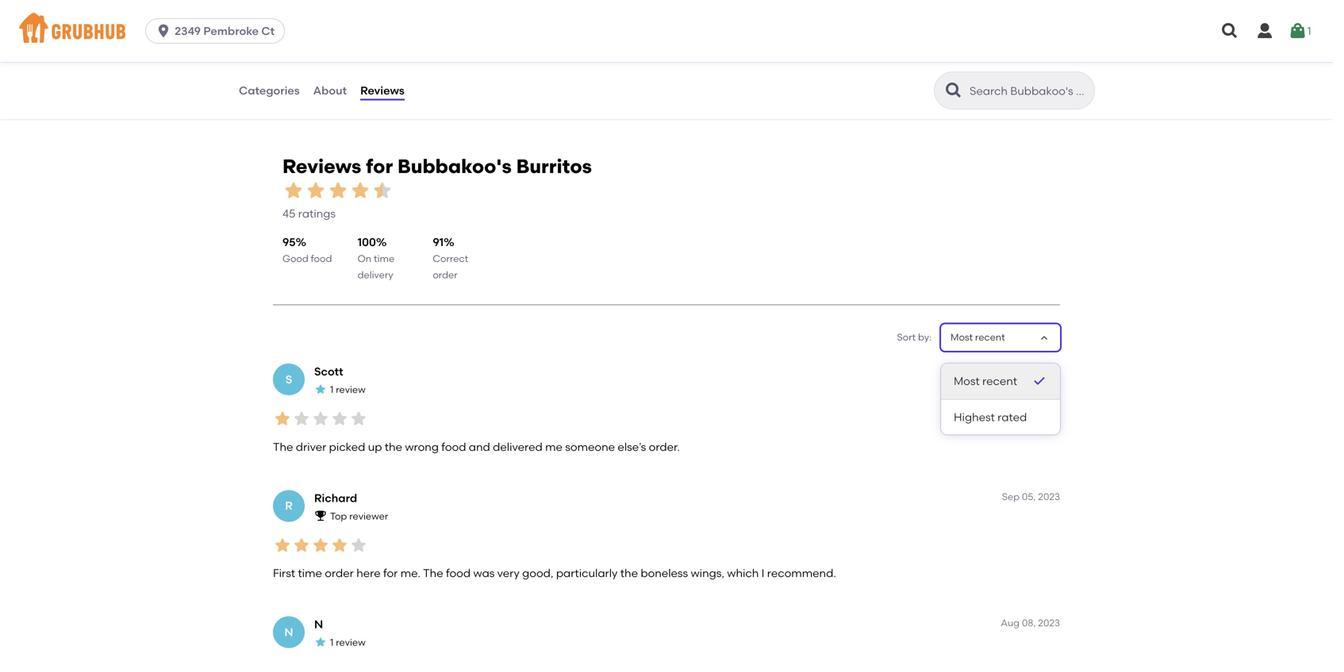 Task type: locate. For each thing, give the bounding box(es) containing it.
caret down icon image
[[1038, 331, 1051, 344]]

1 review from the top
[[336, 384, 366, 395]]

food inside the 95 good food
[[311, 253, 332, 264]]

1 review
[[330, 384, 366, 395], [330, 637, 366, 648]]

0 horizontal spatial the
[[273, 440, 293, 454]]

the left driver
[[273, 440, 293, 454]]

0 vertical spatial the
[[273, 440, 293, 454]]

40–55
[[261, 54, 289, 66]]

1 horizontal spatial ratings
[[1035, 71, 1073, 85]]

time right first at the bottom left of page
[[298, 567, 322, 580]]

svg image inside 2349 pembroke ct button
[[156, 23, 172, 39]]

95 good food
[[283, 235, 332, 264]]

100
[[358, 235, 376, 249]]

subscription pass image
[[261, 34, 277, 47]]

0 horizontal spatial order
[[325, 567, 354, 580]]

Sort by: field
[[951, 331, 1006, 345]]

min down bowls
[[292, 54, 309, 66]]

delivery for 100
[[358, 269, 394, 281]]

08,
[[1022, 617, 1036, 629]]

0 horizontal spatial ratings
[[298, 207, 336, 220]]

most up the highest
[[954, 374, 980, 388]]

recent up oct
[[976, 332, 1006, 343]]

food left and
[[442, 440, 466, 454]]

1 review down scott
[[330, 384, 366, 395]]

time right on
[[374, 253, 395, 264]]

else's
[[618, 440, 646, 454]]

2023 right '16,'
[[1039, 364, 1061, 376]]

1 for n
[[330, 637, 334, 648]]

reviews right about
[[360, 84, 405, 97]]

wings,
[[691, 567, 725, 580]]

star icon image
[[442, 54, 454, 66], [454, 54, 467, 66], [467, 54, 480, 66], [480, 54, 492, 66], [492, 54, 505, 66], [492, 54, 505, 66], [725, 54, 738, 66], [738, 54, 751, 66], [751, 54, 763, 66], [763, 54, 776, 66], [776, 54, 789, 66], [776, 54, 789, 66], [1009, 54, 1022, 66], [1022, 54, 1034, 66], [1034, 54, 1047, 66], [1047, 54, 1060, 66], [1060, 54, 1073, 66], [1060, 54, 1073, 66], [283, 179, 305, 202], [305, 179, 327, 202], [327, 179, 349, 202], [349, 179, 372, 202], [372, 179, 394, 202], [372, 179, 394, 202], [314, 383, 327, 396], [273, 409, 292, 428], [292, 409, 311, 428], [311, 409, 330, 428], [330, 409, 349, 428], [349, 409, 368, 428], [273, 536, 292, 555], [292, 536, 311, 555], [311, 536, 330, 555], [330, 536, 349, 555], [349, 536, 368, 555], [314, 636, 327, 648]]

review down the here
[[336, 637, 366, 648]]

was
[[474, 567, 495, 580]]

here
[[357, 567, 381, 580]]

very
[[497, 567, 520, 580]]

2023 right 08,
[[1039, 617, 1061, 629]]

the
[[273, 440, 293, 454], [423, 567, 443, 580]]

Search Bubbakoo's Burritos search field
[[969, 83, 1090, 98]]

0 vertical spatial 2023
[[1039, 364, 1061, 376]]

0 vertical spatial 1 review
[[330, 384, 366, 395]]

food
[[311, 253, 332, 264], [442, 440, 466, 454], [446, 567, 471, 580]]

$6.99 inside the 40–55 min $6.99 delivery
[[261, 68, 285, 80]]

$6.99 inside 45–60 min $6.99 delivery
[[545, 68, 568, 80]]

categories
[[239, 84, 300, 97]]

delivery up about
[[287, 68, 323, 80]]

2 $6.99 from the left
[[545, 68, 568, 80]]

review down scott
[[336, 384, 366, 395]]

main navigation navigation
[[0, 0, 1334, 62]]

order down correct on the left top
[[433, 269, 458, 281]]

1 $6.99 from the left
[[261, 68, 285, 80]]

food right good
[[311, 253, 332, 264]]

review
[[336, 384, 366, 395], [336, 637, 366, 648]]

0 vertical spatial 1
[[1308, 24, 1312, 38]]

min
[[292, 54, 309, 66], [575, 54, 592, 66], [859, 54, 876, 66]]

1 vertical spatial 1 review
[[330, 637, 366, 648]]

1 vertical spatial order
[[325, 567, 354, 580]]

i
[[762, 567, 765, 580]]

top reviewer
[[330, 510, 388, 522]]

0 horizontal spatial svg image
[[156, 23, 172, 39]]

min for 45–60
[[575, 54, 592, 66]]

0 vertical spatial order
[[433, 269, 458, 281]]

0 vertical spatial most
[[951, 332, 973, 343]]

2 min from the left
[[575, 54, 592, 66]]

the right up
[[385, 440, 403, 454]]

delivery inside 20–35 min $1.49 delivery
[[852, 68, 888, 80]]

2 review from the top
[[336, 637, 366, 648]]

1 horizontal spatial min
[[575, 54, 592, 66]]

0 vertical spatial the
[[385, 440, 403, 454]]

min inside the 40–55 min $6.99 delivery
[[292, 54, 309, 66]]

most recent
[[951, 332, 1006, 343], [954, 374, 1018, 388]]

categories button
[[238, 62, 301, 119]]

reviewer
[[349, 510, 388, 522]]

for left me.
[[383, 567, 398, 580]]

svg image left 1 button
[[1256, 21, 1275, 40]]

1 horizontal spatial $6.99
[[545, 68, 568, 80]]

2023 right the 05,
[[1039, 491, 1061, 502]]

1 vertical spatial 1
[[330, 384, 334, 395]]

on
[[358, 253, 372, 264]]

45 ratings
[[283, 207, 336, 220]]

1 svg image from the left
[[1221, 21, 1240, 40]]

delivery right $1.49
[[852, 68, 888, 80]]

oct
[[1005, 364, 1023, 376]]

2 vertical spatial 2023
[[1039, 617, 1061, 629]]

min right 45–60
[[575, 54, 592, 66]]

3 min from the left
[[859, 54, 876, 66]]

1 horizontal spatial time
[[374, 253, 395, 264]]

0 vertical spatial most recent
[[951, 332, 1006, 343]]

1 review down the here
[[330, 637, 366, 648]]

by:
[[918, 332, 932, 343]]

0 vertical spatial review
[[336, 384, 366, 395]]

richard
[[314, 491, 357, 505]]

1 vertical spatial review
[[336, 637, 366, 648]]

$6.99
[[261, 68, 285, 80], [545, 68, 568, 80]]

96
[[1019, 71, 1032, 85]]

recent left '16,'
[[983, 374, 1018, 388]]

1 vertical spatial 2023
[[1039, 491, 1061, 502]]

2 svg image from the left
[[1289, 21, 1308, 40]]

20–35 min $1.49 delivery
[[829, 54, 888, 80]]

0 horizontal spatial min
[[292, 54, 309, 66]]

2 1 review from the top
[[330, 637, 366, 648]]

pembroke
[[203, 24, 259, 38]]

most
[[951, 332, 973, 343], [954, 374, 980, 388]]

someone
[[565, 440, 615, 454]]

most recent option
[[942, 364, 1061, 400]]

91 correct order
[[433, 235, 468, 281]]

1 vertical spatial ratings
[[298, 207, 336, 220]]

time
[[374, 253, 395, 264], [298, 567, 322, 580]]

review for scott
[[336, 384, 366, 395]]

1 vertical spatial reviews
[[283, 155, 361, 178]]

1 horizontal spatial svg image
[[1289, 21, 1308, 40]]

sort by:
[[897, 332, 932, 343]]

recent
[[976, 332, 1006, 343], [983, 374, 1018, 388]]

1 2023 from the top
[[1039, 364, 1061, 376]]

first
[[273, 567, 295, 580]]

order inside 91 correct order
[[433, 269, 458, 281]]

delivery
[[287, 68, 323, 80], [571, 68, 606, 80], [852, 68, 888, 80], [358, 269, 394, 281]]

n
[[314, 618, 323, 631], [285, 625, 293, 639]]

2349 pembroke ct
[[175, 24, 275, 38]]

1 vertical spatial food
[[442, 440, 466, 454]]

the left the boneless
[[621, 567, 638, 580]]

delivery inside 100 on time delivery
[[358, 269, 394, 281]]

91
[[433, 235, 444, 249]]

1 min from the left
[[292, 54, 309, 66]]

0 vertical spatial reviews
[[360, 84, 405, 97]]

0 vertical spatial ratings
[[1035, 71, 1073, 85]]

1 vertical spatial recent
[[983, 374, 1018, 388]]

ratings right 96
[[1035, 71, 1073, 85]]

0 vertical spatial recent
[[976, 332, 1006, 343]]

0 horizontal spatial svg image
[[1221, 21, 1240, 40]]

$1.49
[[829, 68, 850, 80]]

reviews button
[[360, 62, 405, 119]]

food left "was"
[[446, 567, 471, 580]]

1 horizontal spatial order
[[433, 269, 458, 281]]

top
[[330, 510, 347, 522]]

16,
[[1025, 364, 1036, 376]]

order for correct
[[433, 269, 458, 281]]

2349 pembroke ct button
[[145, 18, 291, 44]]

delivery for 20–35
[[852, 68, 888, 80]]

$6.99 down the 40–55
[[261, 68, 285, 80]]

$6.99 down 45–60
[[545, 68, 568, 80]]

45–60
[[545, 54, 573, 66]]

1 vertical spatial the
[[621, 567, 638, 580]]

0 horizontal spatial n
[[285, 625, 293, 639]]

most right the by:
[[951, 332, 973, 343]]

1 vertical spatial most recent
[[954, 374, 1018, 388]]

recent inside option
[[983, 374, 1018, 388]]

ratings right '45'
[[298, 207, 336, 220]]

check icon image
[[1032, 373, 1048, 389]]

1 horizontal spatial the
[[423, 567, 443, 580]]

min inside 20–35 min $1.49 delivery
[[859, 54, 876, 66]]

svg image left 2349
[[156, 23, 172, 39]]

reviews for reviews for bubbakoo's burritos
[[283, 155, 361, 178]]

up
[[368, 440, 382, 454]]

svg image
[[1256, 21, 1275, 40], [156, 23, 172, 39]]

good,
[[522, 567, 554, 580]]

trophy icon image
[[314, 509, 327, 522]]

the
[[385, 440, 403, 454], [621, 567, 638, 580]]

ratings
[[1035, 71, 1073, 85], [298, 207, 336, 220]]

reviews up 45 ratings
[[283, 155, 361, 178]]

1 vertical spatial most
[[954, 374, 980, 388]]

the right me.
[[423, 567, 443, 580]]

0 vertical spatial food
[[311, 253, 332, 264]]

0 horizontal spatial $6.99
[[261, 68, 285, 80]]

min inside 45–60 min $6.99 delivery
[[575, 54, 592, 66]]

most recent up the highest rated
[[954, 374, 1018, 388]]

0 vertical spatial time
[[374, 253, 395, 264]]

delivery down 45–60
[[571, 68, 606, 80]]

about
[[313, 84, 347, 97]]

delivery down on
[[358, 269, 394, 281]]

for left bubbakoo's
[[366, 155, 393, 178]]

min for 20–35
[[859, 54, 876, 66]]

svg image
[[1221, 21, 1240, 40], [1289, 21, 1308, 40]]

reviews inside button
[[360, 84, 405, 97]]

1
[[1308, 24, 1312, 38], [330, 384, 334, 395], [330, 637, 334, 648]]

which
[[727, 567, 759, 580]]

oct 16, 2023
[[1005, 364, 1061, 376]]

2 2023 from the top
[[1039, 491, 1061, 502]]

order left the here
[[325, 567, 354, 580]]

reviews
[[360, 84, 405, 97], [283, 155, 361, 178]]

1 review for scott
[[330, 384, 366, 395]]

delivery inside 45–60 min $6.99 delivery
[[571, 68, 606, 80]]

about button
[[313, 62, 348, 119]]

order
[[433, 269, 458, 281], [325, 567, 354, 580]]

1 1 review from the top
[[330, 384, 366, 395]]

2 vertical spatial 1
[[330, 637, 334, 648]]

1 vertical spatial time
[[298, 567, 322, 580]]

min right '20–35'
[[859, 54, 876, 66]]

$6.99 for 40–55 min $6.99 delivery
[[261, 68, 285, 80]]

2 horizontal spatial min
[[859, 54, 876, 66]]

for
[[366, 155, 393, 178], [383, 567, 398, 580]]

delivery inside the 40–55 min $6.99 delivery
[[287, 68, 323, 80]]

order for time
[[325, 567, 354, 580]]

most recent up oct
[[951, 332, 1006, 343]]

0 horizontal spatial the
[[385, 440, 403, 454]]

the driver picked up the wrong food and delivered me someone else's order.
[[273, 440, 680, 454]]

highest
[[954, 410, 995, 424]]



Task type: describe. For each thing, give the bounding box(es) containing it.
1 inside 1 button
[[1308, 24, 1312, 38]]

highest rated
[[954, 410, 1028, 424]]

r
[[285, 499, 293, 513]]

0 vertical spatial for
[[366, 155, 393, 178]]

1 for scott
[[330, 384, 334, 395]]

rated
[[998, 410, 1028, 424]]

2023 for first time order here for me.   the food was very good, particularly the boneless wings, which i recommend.
[[1039, 491, 1061, 502]]

aug
[[1001, 617, 1020, 629]]

2023 for the driver picked up the wrong food and delivered me someone else's order.
[[1039, 364, 1061, 376]]

reviews for bubbakoo's burritos
[[283, 155, 592, 178]]

review for n
[[336, 637, 366, 648]]

1 horizontal spatial the
[[621, 567, 638, 580]]

45–60 min $6.99 delivery
[[545, 54, 606, 80]]

1 horizontal spatial n
[[314, 618, 323, 631]]

taco bell link
[[261, 12, 505, 30]]

particularly
[[556, 567, 618, 580]]

1 review for n
[[330, 637, 366, 648]]

recent inside sort by: field
[[976, 332, 1006, 343]]

burritos
[[516, 155, 592, 178]]

min for 40–55
[[292, 54, 309, 66]]

most inside sort by: field
[[951, 332, 973, 343]]

svg image inside 1 button
[[1289, 21, 1308, 40]]

taco bell
[[261, 14, 318, 29]]

taco
[[261, 14, 292, 29]]

driver
[[296, 440, 327, 454]]

100 on time delivery
[[358, 235, 395, 281]]

reviews for reviews
[[360, 84, 405, 97]]

aug 08, 2023
[[1001, 617, 1061, 629]]

delivery for 45–60
[[571, 68, 606, 80]]

40–55 min $6.99 delivery
[[261, 54, 323, 80]]

3 2023 from the top
[[1039, 617, 1061, 629]]

bubbakoo's
[[398, 155, 512, 178]]

ratings for 45 ratings
[[298, 207, 336, 220]]

sep
[[1002, 491, 1020, 502]]

correct
[[433, 253, 468, 264]]

search icon image
[[945, 81, 964, 100]]

s
[[286, 373, 292, 386]]

96 ratings
[[1019, 71, 1073, 85]]

05,
[[1022, 491, 1036, 502]]

bell
[[295, 14, 318, 29]]

boneless
[[641, 567, 688, 580]]

95
[[283, 235, 296, 249]]

sep 05, 2023
[[1002, 491, 1061, 502]]

1 vertical spatial for
[[383, 567, 398, 580]]

1 button
[[1289, 17, 1312, 45]]

time inside 100 on time delivery
[[374, 253, 395, 264]]

sort
[[897, 332, 916, 343]]

scott
[[314, 365, 343, 378]]

delivery for 40–55
[[287, 68, 323, 80]]

ct
[[262, 24, 275, 38]]

wrong
[[405, 440, 439, 454]]

delivered
[[493, 440, 543, 454]]

good
[[283, 253, 309, 264]]

2 vertical spatial food
[[446, 567, 471, 580]]

first time order here for me.   the food was very good, particularly the boneless wings, which i recommend.
[[273, 567, 837, 580]]

recommend.
[[768, 567, 837, 580]]

most inside option
[[954, 374, 980, 388]]

and
[[469, 440, 490, 454]]

order.
[[649, 440, 680, 454]]

2349
[[175, 24, 201, 38]]

0 horizontal spatial time
[[298, 567, 322, 580]]

bowls
[[284, 34, 310, 46]]

most recent inside option
[[954, 374, 1018, 388]]

1 vertical spatial the
[[423, 567, 443, 580]]

45
[[283, 207, 296, 220]]

me.
[[401, 567, 421, 580]]

$6.99 for 45–60 min $6.99 delivery
[[545, 68, 568, 80]]

1 horizontal spatial svg image
[[1256, 21, 1275, 40]]

ratings for 96 ratings
[[1035, 71, 1073, 85]]

picked
[[329, 440, 365, 454]]

20–35
[[829, 54, 856, 66]]

me
[[545, 440, 563, 454]]



Task type: vqa. For each thing, say whether or not it's contained in the screenshot.
text field
no



